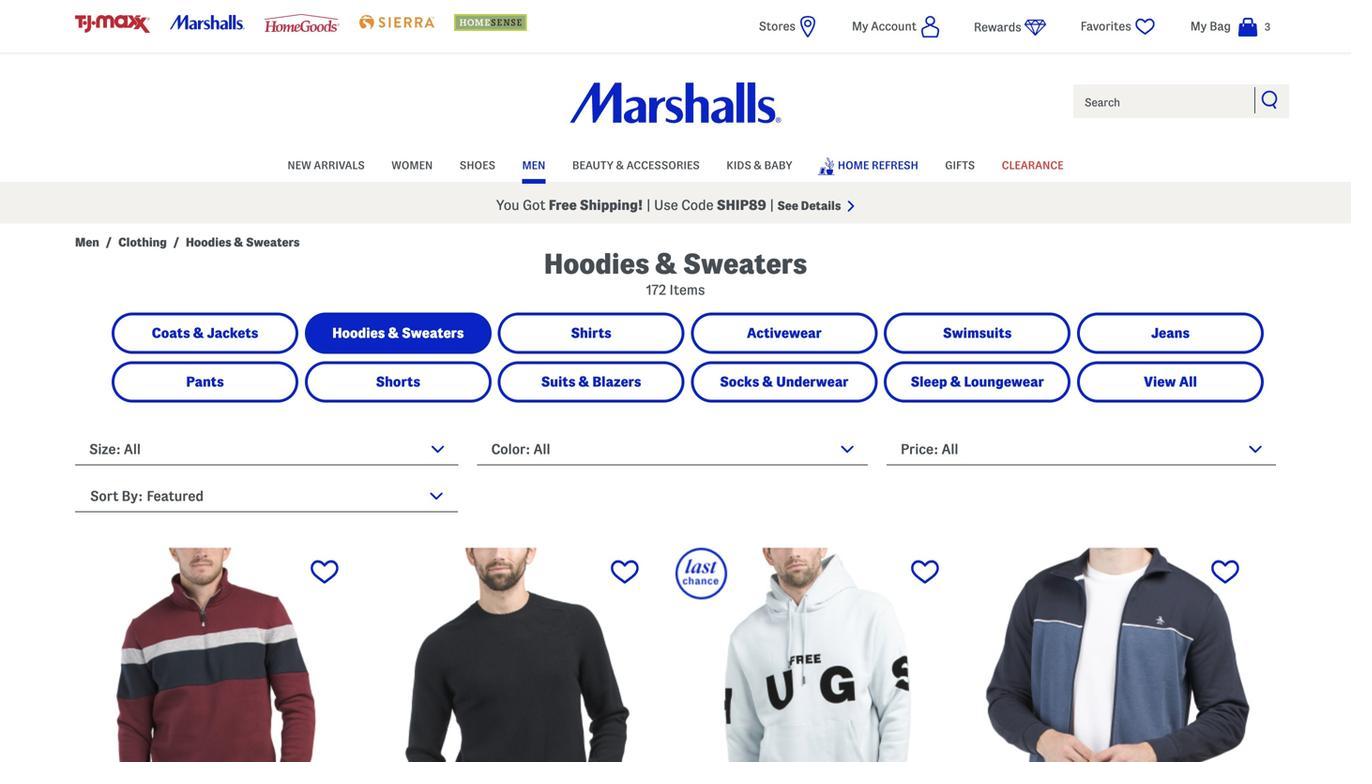 Task type: locate. For each thing, give the bounding box(es) containing it.
price:
[[901, 442, 938, 457]]

activewear link
[[694, 316, 875, 351]]

men
[[522, 160, 545, 171], [75, 236, 99, 249]]

sweaters up 'shorts'
[[402, 326, 464, 341]]

all for size: all
[[124, 442, 141, 457]]

shipping!
[[580, 198, 643, 213]]

accessories
[[626, 160, 700, 171]]

marquee
[[0, 187, 1351, 224]]

all
[[1179, 374, 1197, 390], [124, 442, 141, 457], [534, 442, 550, 457], [942, 442, 958, 457]]

172
[[646, 282, 666, 298]]

Search text field
[[1071, 83, 1291, 120]]

new arrivals link
[[287, 150, 365, 178]]

& right "kids"
[[754, 160, 762, 171]]

my bag
[[1190, 20, 1231, 33]]

sweaters inside hoodies & sweaters link
[[402, 326, 464, 341]]

all right size:
[[124, 442, 141, 457]]

clearance
[[1002, 160, 1064, 171]]

1 vertical spatial men
[[75, 236, 99, 249]]

& inside hoodies & sweaters 172 items
[[655, 249, 677, 279]]

& right the beauty
[[616, 160, 624, 171]]

all right view
[[1179, 374, 1197, 390]]

men link
[[522, 150, 545, 178], [75, 235, 99, 250]]

all inside view all link
[[1179, 374, 1197, 390]]

1 horizontal spatial men link
[[522, 150, 545, 178]]

men left 'clothing' link
[[75, 236, 99, 249]]

new arrivals
[[287, 160, 365, 171]]

color: all
[[491, 442, 550, 457]]

shirts
[[571, 326, 612, 341]]

sweaters for hoodies & sweaters 172 items
[[683, 249, 807, 279]]

sleep
[[911, 374, 947, 390]]

3
[[1265, 21, 1270, 32]]

clothing link
[[118, 235, 167, 250]]

0 horizontal spatial men link
[[75, 235, 99, 250]]

& right coats
[[193, 326, 204, 341]]

new
[[287, 160, 311, 171]]

sweaters down the ship89
[[683, 249, 807, 279]]

0 vertical spatial men
[[522, 160, 545, 171]]

men for men
[[522, 160, 545, 171]]

hoodies up 'shorts'
[[332, 326, 385, 341]]

None submit
[[1261, 90, 1280, 109]]

& up 'shorts'
[[388, 326, 399, 341]]

all right 'price:' on the right bottom
[[942, 442, 958, 457]]

1 horizontal spatial /
[[173, 236, 179, 249]]

details
[[801, 199, 841, 213]]

& right 'suits'
[[579, 374, 589, 390]]

sleep & loungewear link
[[887, 365, 1068, 400]]

& for sleep & loungewear
[[950, 374, 961, 390]]

1 my from the left
[[852, 20, 868, 33]]

sweaters down the 'new'
[[246, 236, 300, 249]]

pants
[[186, 374, 224, 390]]

& for suits & blazers
[[579, 374, 589, 390]]

blazers
[[592, 374, 641, 390]]

coats & jackets link
[[114, 316, 296, 351]]

& right sleep
[[950, 374, 961, 390]]

& for beauty & accessories
[[616, 160, 624, 171]]

my left account at the right top
[[852, 20, 868, 33]]

jackets
[[207, 326, 258, 341]]

hoodies right 'clothing' link
[[186, 236, 231, 249]]

& up 172 on the left of page
[[655, 249, 677, 279]]

men link left 'clothing' link
[[75, 235, 99, 250]]

2 horizontal spatial sweaters
[[683, 249, 807, 279]]

hoodies
[[186, 236, 231, 249], [544, 249, 649, 279], [332, 326, 385, 341]]

color:
[[491, 442, 530, 457]]

2 my from the left
[[1190, 20, 1207, 33]]

1 horizontal spatial hoodies
[[332, 326, 385, 341]]

sweaters for hoodies & sweaters
[[402, 326, 464, 341]]

menu bar
[[75, 148, 1276, 182]]

beauty & accessories link
[[572, 150, 700, 178]]

see details link
[[777, 199, 855, 213]]

you
[[496, 198, 519, 213]]

size:
[[89, 442, 121, 457]]

& for socks & underwear
[[762, 374, 773, 390]]

1 horizontal spatial my
[[1190, 20, 1207, 33]]

0 horizontal spatial sweaters
[[246, 236, 300, 249]]

men up got
[[522, 160, 545, 171]]

view
[[1144, 374, 1176, 390]]

& right socks
[[762, 374, 773, 390]]

home
[[838, 160, 869, 171]]

favorites
[[1081, 20, 1131, 33]]

marshalls.com image
[[170, 15, 245, 29]]

suits & blazers link
[[501, 365, 682, 400]]

0 vertical spatial men link
[[522, 150, 545, 178]]

1 horizontal spatial men
[[522, 160, 545, 171]]

you got free shipping! | use code ship89 | see details
[[496, 198, 844, 213]]

my
[[852, 20, 868, 33], [1190, 20, 1207, 33]]

refresh
[[872, 160, 918, 171]]

sort by: featured
[[90, 489, 204, 504]]

price: all
[[901, 442, 958, 457]]

& up jackets
[[234, 236, 243, 249]]

&
[[616, 160, 624, 171], [754, 160, 762, 171], [234, 236, 243, 249], [655, 249, 677, 279], [193, 326, 204, 341], [388, 326, 399, 341], [579, 374, 589, 390], [762, 374, 773, 390], [950, 374, 961, 390]]

/ left 'clothing' link
[[106, 236, 112, 249]]

0 horizontal spatial my
[[852, 20, 868, 33]]

shoes
[[460, 160, 495, 171]]

banner
[[0, 0, 1351, 224]]

/
[[106, 236, 112, 249], [173, 236, 179, 249]]

my account
[[852, 20, 917, 33]]

2 horizontal spatial hoodies
[[544, 249, 649, 279]]

sweaters inside hoodies & sweaters 172 items
[[683, 249, 807, 279]]

0 horizontal spatial /
[[106, 236, 112, 249]]

/ right clothing
[[173, 236, 179, 249]]

jeans
[[1151, 326, 1190, 341]]

1 horizontal spatial sweaters
[[402, 326, 464, 341]]

0 horizontal spatial men
[[75, 236, 99, 249]]

my left bag
[[1190, 20, 1207, 33]]

1 vertical spatial men link
[[75, 235, 99, 250]]

kids
[[726, 160, 751, 171]]

men link up got
[[522, 150, 545, 178]]

beauty & accessories
[[572, 160, 700, 171]]

menu bar containing new arrivals
[[75, 148, 1276, 182]]

all right color:
[[534, 442, 550, 457]]

sierra.com image
[[359, 15, 434, 29]]

my for my bag
[[1190, 20, 1207, 33]]

shirts link
[[501, 316, 682, 351]]

& inside 'link'
[[579, 374, 589, 390]]

hoodies for hoodies & sweaters 172 items
[[544, 249, 649, 279]]

90s free hugs hoodie image
[[676, 548, 959, 763]]

coats
[[152, 326, 190, 341]]

& for coats & jackets
[[193, 326, 204, 341]]

hoodies inside hoodies & sweaters 172 items
[[544, 249, 649, 279]]

hoodies down the 'shipping!'
[[544, 249, 649, 279]]

all for price: all
[[942, 442, 958, 457]]

|
[[770, 198, 774, 213]]



Task type: describe. For each thing, give the bounding box(es) containing it.
see
[[777, 199, 798, 213]]

coats & jackets
[[152, 326, 258, 341]]

suits & blazers
[[541, 374, 641, 390]]

free
[[549, 198, 577, 213]]

heavyweight fleece pieced color block quarter zip sweatshirt image
[[75, 548, 358, 763]]

view all link
[[1080, 365, 1261, 400]]

shorts
[[376, 374, 420, 390]]

0 horizontal spatial hoodies
[[186, 236, 231, 249]]

swimsuits link
[[887, 316, 1068, 351]]

knit mock neck track jacket image
[[976, 548, 1259, 763]]

featured
[[147, 489, 204, 504]]

none submit inside site search "search box"
[[1261, 90, 1280, 109]]

suits
[[541, 374, 576, 390]]

women
[[391, 160, 433, 171]]

banner containing you got
[[0, 0, 1351, 224]]

marshalls home image
[[570, 83, 781, 123]]

men for men / clothing / hoodies & sweaters
[[75, 236, 99, 249]]

homesense.com image
[[454, 14, 529, 31]]

jeans link
[[1080, 316, 1261, 351]]

homegoods.com image
[[264, 14, 340, 32]]

clearance link
[[1002, 150, 1064, 178]]

arrivals
[[314, 160, 365, 171]]

rewards
[[974, 21, 1022, 34]]

my bag link
[[1190, 15, 1259, 38]]

shoes link
[[460, 150, 495, 178]]

marquee containing you got
[[0, 187, 1351, 224]]

view all
[[1144, 374, 1197, 390]]

clothing
[[118, 236, 167, 249]]

pants link
[[114, 365, 296, 400]]

tjmaxx.com image
[[75, 15, 150, 33]]

loungewear
[[964, 374, 1044, 390]]

bag
[[1210, 20, 1231, 33]]

kids & baby
[[726, 160, 793, 171]]

home refresh link
[[817, 148, 918, 181]]

2 / from the left
[[173, 236, 179, 249]]

baby
[[764, 160, 793, 171]]

all for color: all
[[534, 442, 550, 457]]

stores link
[[759, 15, 819, 38]]

shorts link
[[308, 365, 489, 400]]

items
[[669, 282, 705, 298]]

women link
[[391, 150, 433, 178]]

& for hoodies & sweaters 172 items
[[655, 249, 677, 279]]

site search search field
[[1071, 83, 1291, 120]]

rewards link
[[974, 16, 1047, 39]]

by:
[[122, 489, 143, 504]]

1 / from the left
[[106, 236, 112, 249]]

swimsuits
[[943, 326, 1012, 341]]

gifts
[[945, 160, 975, 171]]

| use
[[646, 198, 678, 213]]

kids & baby link
[[726, 150, 793, 178]]

cashmere crew neck sweater image
[[375, 548, 659, 763]]

gifts link
[[945, 150, 975, 178]]

activewear
[[747, 326, 822, 341]]

sleep & loungewear
[[911, 374, 1044, 390]]

product sorting navigation
[[75, 475, 458, 527]]

hoodies & sweaters 172 items
[[544, 249, 807, 298]]

stores
[[759, 20, 796, 33]]

& for hoodies & sweaters
[[388, 326, 399, 341]]

socks
[[720, 374, 759, 390]]

hoodies for hoodies & sweaters
[[332, 326, 385, 341]]

& for kids & baby
[[754, 160, 762, 171]]

men / clothing / hoodies & sweaters
[[75, 236, 300, 249]]

size: all
[[89, 442, 141, 457]]

ship89
[[717, 198, 767, 213]]

hoodies & sweaters
[[332, 326, 464, 341]]

my account link
[[852, 15, 940, 38]]

account
[[871, 20, 917, 33]]

menu bar inside banner
[[75, 148, 1276, 182]]

socks & underwear
[[720, 374, 849, 390]]

home refresh
[[838, 160, 918, 171]]

sort
[[90, 489, 118, 504]]

socks & underwear link
[[694, 365, 875, 400]]

all for view all
[[1179, 374, 1197, 390]]

favorites link
[[1081, 15, 1158, 38]]

my for my account
[[852, 20, 868, 33]]

underwear
[[776, 374, 849, 390]]

code
[[681, 198, 714, 213]]

hoodies & sweaters link
[[308, 316, 489, 351]]

beauty
[[572, 160, 614, 171]]

got
[[523, 198, 546, 213]]



Task type: vqa. For each thing, say whether or not it's contained in the screenshot.
Clothing
yes



